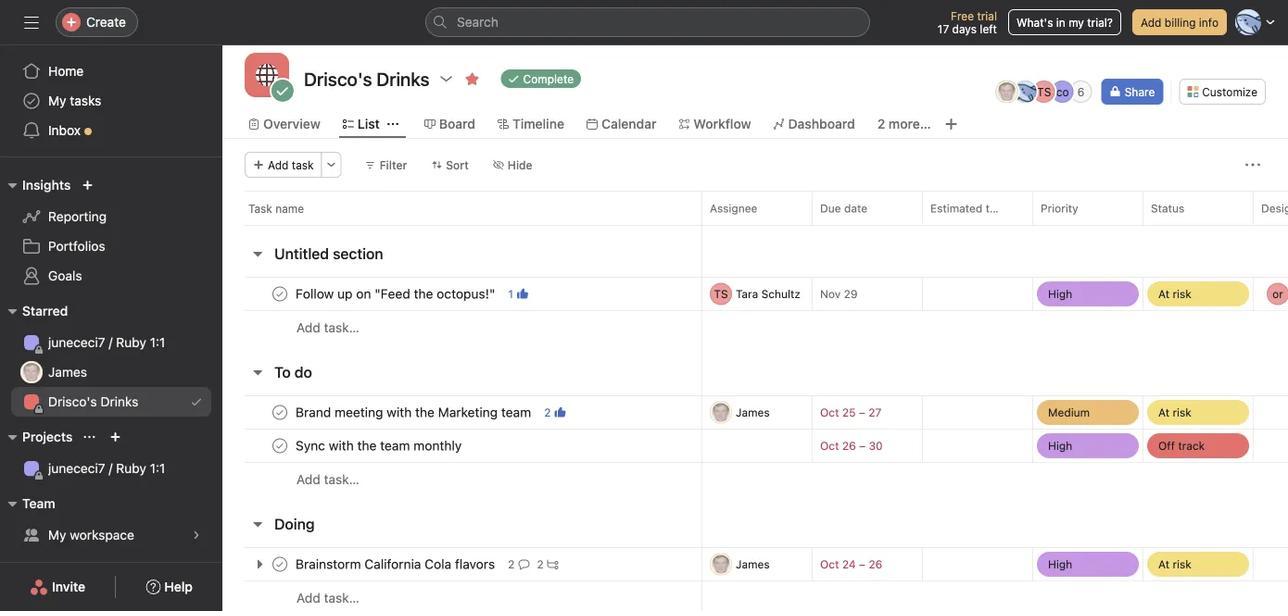Task type: vqa. For each thing, say whether or not it's contained in the screenshot.
ADD SECTION
no



Task type: describe. For each thing, give the bounding box(es) containing it.
off
[[1159, 440, 1175, 453]]

task
[[292, 159, 314, 171]]

at for high
[[1159, 288, 1170, 301]]

help
[[164, 580, 193, 595]]

high button
[[1034, 549, 1143, 581]]

risk inside at risk popup button
[[1173, 559, 1192, 571]]

left
[[980, 22, 997, 35]]

risk for medium
[[1173, 406, 1192, 419]]

ja inside starred element
[[25, 366, 38, 379]]

doing
[[274, 516, 315, 533]]

show options, current sort, top image
[[84, 432, 95, 443]]

list link
[[343, 114, 380, 134]]

at risk button for medium
[[1144, 397, 1253, 429]]

2 collapse task list for this section image from the top
[[250, 365, 265, 380]]

portfolios link
[[11, 232, 211, 261]]

junececi7 / ruby 1:1 inside projects element
[[48, 461, 165, 476]]

oct for oct 24 – 26
[[820, 559, 839, 571]]

desig
[[1262, 202, 1289, 215]]

portfolios
[[48, 239, 105, 254]]

risk for high
[[1173, 288, 1192, 301]]

Brand meeting with the Marketing team text field
[[292, 404, 537, 422]]

oct 24 – 26
[[820, 559, 883, 571]]

name
[[275, 202, 304, 215]]

header doing tree grid
[[222, 548, 1289, 612]]

add inside 'header doing' tree grid
[[297, 591, 321, 606]]

do
[[295, 364, 312, 381]]

overview
[[263, 116, 321, 132]]

invite
[[52, 580, 85, 595]]

designer field for brand meeting with the marketing team cell
[[1253, 396, 1289, 430]]

completed checkbox for oct 25
[[269, 402, 291, 424]]

remove from starred image
[[465, 71, 480, 86]]

brand meeting with the marketing team cell
[[222, 396, 703, 430]]

2 more… button
[[878, 114, 931, 134]]

ja inside header to do tree grid
[[715, 406, 727, 419]]

task name
[[248, 202, 304, 215]]

17
[[938, 22, 949, 35]]

Completed checkbox
[[269, 283, 291, 305]]

at for medium
[[1159, 406, 1170, 419]]

search list box
[[425, 7, 870, 37]]

row containing 2
[[222, 396, 1289, 430]]

free
[[951, 9, 974, 22]]

1
[[508, 288, 514, 301]]

medium button
[[1034, 397, 1143, 429]]

untitled
[[274, 245, 329, 263]]

follow up on "feed the octopus!" cell
[[222, 277, 703, 311]]

add task… for doing
[[297, 591, 359, 606]]

medium
[[1048, 406, 1090, 419]]

row containing 1
[[222, 277, 1289, 311]]

customize
[[1203, 85, 1258, 98]]

or
[[1273, 288, 1284, 301]]

status
[[1151, 202, 1185, 215]]

high button for at risk
[[1034, 278, 1143, 311]]

off track
[[1159, 440, 1205, 453]]

free trial 17 days left
[[938, 9, 997, 35]]

due
[[820, 202, 841, 215]]

2 subtasks image
[[547, 559, 559, 571]]

board
[[439, 116, 476, 132]]

designer field for sync with the team monthly cell
[[1253, 429, 1289, 463]]

my
[[1069, 16, 1084, 29]]

completed image for at
[[269, 283, 291, 305]]

at risk for medium
[[1159, 406, 1192, 419]]

add inside add billing info button
[[1141, 16, 1162, 29]]

1:1 for junececi7 / ruby 1:1 link within projects element
[[150, 461, 165, 476]]

oct 26 – 30
[[820, 440, 883, 453]]

– for 26
[[859, 559, 866, 571]]

insights button
[[0, 174, 71, 197]]

what's
[[1017, 16, 1053, 29]]

workflow link
[[679, 114, 751, 134]]

share
[[1125, 85, 1155, 98]]

search
[[457, 14, 499, 30]]

drinks
[[101, 394, 138, 410]]

drisco's
[[48, 394, 97, 410]]

timeline link
[[498, 114, 564, 134]]

1:1 for 1st junececi7 / ruby 1:1 link from the top
[[150, 335, 165, 350]]

add task… button inside header to do tree grid
[[297, 470, 359, 490]]

drisco's drinks
[[48, 394, 138, 410]]

dashboard link
[[774, 114, 855, 134]]

add task… for untitled section
[[297, 320, 359, 336]]

collapse task list for this section image for doing
[[250, 517, 265, 532]]

james inside button
[[736, 559, 770, 571]]

projects
[[22, 430, 73, 445]]

2 more…
[[878, 116, 931, 132]]

Brainstorm California Cola flavors text field
[[292, 556, 501, 574]]

more actions image
[[326, 159, 337, 171]]

expand subtask list for the task brainstorm california cola flavors image
[[252, 558, 267, 572]]

24
[[842, 559, 856, 571]]

junececi7 / ruby 1:1 inside starred element
[[48, 335, 165, 350]]

see details, my workspace image
[[191, 530, 202, 541]]

oct for oct 26 – 30
[[820, 440, 839, 453]]

row containing oct 26
[[222, 429, 1289, 463]]

filter button
[[357, 152, 416, 178]]

Follow up on "Feed the octopus!" text field
[[292, 285, 501, 304]]

in
[[1057, 16, 1066, 29]]

share button
[[1102, 79, 1164, 105]]

task… for untitled section
[[324, 320, 359, 336]]

2 for 2 more…
[[878, 116, 886, 132]]

26 inside 'header doing' tree grid
[[869, 559, 883, 571]]

1 button
[[505, 285, 532, 304]]

29
[[844, 288, 858, 301]]

new image
[[82, 180, 93, 191]]

workspace
[[70, 528, 134, 543]]

add task… row for untitled section
[[222, 311, 1289, 345]]

completed checkbox inside brainstorm california cola flavors cell
[[269, 554, 291, 576]]

tasks
[[70, 93, 101, 108]]

home
[[48, 63, 84, 79]]

projects element
[[0, 421, 222, 488]]

ruby for junececi7 / ruby 1:1 link within projects element
[[116, 461, 146, 476]]

at risk button for high
[[1144, 278, 1253, 311]]

my for my tasks
[[48, 93, 66, 108]]

date
[[844, 202, 868, 215]]

header untitled section tree grid
[[222, 277, 1289, 345]]

track
[[1178, 440, 1205, 453]]

complete
[[523, 72, 574, 85]]

26 inside header to do tree grid
[[842, 440, 856, 453]]

my for my workspace
[[48, 528, 66, 543]]

starred element
[[0, 295, 222, 421]]

high inside dropdown button
[[1048, 559, 1073, 571]]

reporting
[[48, 209, 107, 224]]

timeline
[[513, 116, 564, 132]]

goals
[[48, 268, 82, 284]]

add task… button for untitled section
[[297, 318, 359, 338]]

hide sidebar image
[[24, 15, 39, 30]]

starred button
[[0, 300, 68, 323]]

co
[[1057, 85, 1069, 98]]

customize button
[[1179, 79, 1266, 105]]

globe image
[[256, 64, 278, 86]]

junececi7 for junececi7 / ruby 1:1 link within projects element
[[48, 461, 105, 476]]

more actions image
[[1246, 158, 1261, 172]]

at risk inside at risk popup button
[[1159, 559, 1192, 571]]

filter
[[380, 159, 407, 171]]

more…
[[889, 116, 931, 132]]

doing button
[[274, 508, 315, 541]]

at risk button
[[1144, 549, 1253, 581]]

my tasks link
[[11, 86, 211, 116]]

insights
[[22, 178, 71, 193]]

oct 25 – 27
[[820, 406, 882, 419]]

to
[[274, 364, 291, 381]]

drisco's drinks link
[[11, 387, 211, 417]]

board link
[[424, 114, 476, 134]]



Task type: locate. For each thing, give the bounding box(es) containing it.
designer field for brainstorm california cola flavors cell
[[1253, 548, 1289, 582]]

1 task… from the top
[[324, 320, 359, 336]]

task… down sync with the team monthly text box on the left bottom of the page
[[324, 472, 359, 488]]

2 completed image from the top
[[269, 554, 291, 576]]

1 vertical spatial junececi7 / ruby 1:1 link
[[11, 454, 211, 484]]

add left task
[[268, 159, 289, 171]]

hide
[[508, 159, 533, 171]]

2 inside popup button
[[878, 116, 886, 132]]

26 left 30
[[842, 440, 856, 453]]

/ inside projects element
[[109, 461, 113, 476]]

– left 27
[[859, 406, 866, 419]]

1 horizontal spatial ja
[[715, 406, 727, 419]]

1 at risk from the top
[[1159, 288, 1192, 301]]

2 vertical spatial at
[[1159, 559, 1170, 571]]

2 vertical spatial collapse task list for this section image
[[250, 517, 265, 532]]

0 horizontal spatial 2
[[544, 406, 551, 419]]

at risk button inside header to do tree grid
[[1144, 397, 1253, 429]]

1 at from the top
[[1159, 288, 1170, 301]]

1 add task… button from the top
[[297, 318, 359, 338]]

insights element
[[0, 169, 222, 295]]

junececi7 down starred
[[48, 335, 105, 350]]

or button
[[1254, 278, 1289, 311]]

collapse task list for this section image left 'to'
[[250, 365, 265, 380]]

2 ruby from the top
[[116, 461, 146, 476]]

row containing james
[[222, 548, 1289, 582]]

0 vertical spatial my
[[48, 93, 66, 108]]

add task… button inside 'header doing' tree grid
[[297, 589, 359, 609]]

overview link
[[248, 114, 321, 134]]

global element
[[0, 45, 222, 157]]

add billing info button
[[1133, 9, 1227, 35]]

row
[[222, 191, 1289, 225], [245, 224, 1289, 226], [222, 277, 1289, 311], [222, 396, 1289, 430], [222, 429, 1289, 463], [222, 548, 1289, 582]]

2 vertical spatial add task… row
[[222, 581, 1289, 612]]

at risk inside header untitled section tree grid
[[1159, 288, 1192, 301]]

1 vertical spatial collapse task list for this section image
[[250, 365, 265, 380]]

at risk down status
[[1159, 288, 1192, 301]]

my tasks
[[48, 93, 101, 108]]

add tab image
[[944, 117, 959, 132]]

task… for doing
[[324, 591, 359, 606]]

new project or portfolio image
[[110, 432, 121, 443]]

nov
[[820, 288, 841, 301]]

high inside header untitled section tree grid
[[1048, 288, 1073, 301]]

my workspace link
[[11, 521, 211, 551]]

1:1 up the "teams" "element"
[[150, 461, 165, 476]]

high for at risk
[[1048, 288, 1073, 301]]

1 junececi7 / ruby 1:1 from the top
[[48, 335, 165, 350]]

0 vertical spatial junececi7
[[48, 335, 105, 350]]

junececi7 inside projects element
[[48, 461, 105, 476]]

completed image down "untitled"
[[269, 283, 291, 305]]

0 vertical spatial 1:1
[[150, 335, 165, 350]]

1 / from the top
[[109, 335, 113, 350]]

0 horizontal spatial 26
[[842, 440, 856, 453]]

0 vertical spatial ja
[[1001, 85, 1013, 98]]

1 vertical spatial james
[[736, 406, 770, 419]]

1:1 up drisco's drinks link
[[150, 335, 165, 350]]

2 vertical spatial high
[[1048, 559, 1073, 571]]

risk down status
[[1173, 288, 1192, 301]]

add task… row down james button
[[222, 581, 1289, 612]]

ts right ra
[[1037, 85, 1051, 98]]

0 vertical spatial risk
[[1173, 288, 1192, 301]]

hide button
[[485, 152, 541, 178]]

to do button
[[274, 356, 312, 389]]

2 at risk button from the top
[[1144, 397, 1253, 429]]

sort button
[[423, 152, 477, 178]]

– for 30
[[859, 440, 866, 453]]

0 horizontal spatial ja
[[25, 366, 38, 379]]

at inside header to do tree grid
[[1159, 406, 1170, 419]]

junececi7 / ruby 1:1 link down new project or portfolio icon
[[11, 454, 211, 484]]

add task… row down tara in the right top of the page
[[222, 311, 1289, 345]]

3 add task… row from the top
[[222, 581, 1289, 612]]

risk left designer field for brainstorm california cola flavors cell
[[1173, 559, 1192, 571]]

at risk right high dropdown button
[[1159, 559, 1192, 571]]

1 horizontal spatial 2
[[878, 116, 886, 132]]

complete button
[[493, 66, 590, 92]]

completed image for completed checkbox in the brainstorm california cola flavors cell
[[269, 554, 291, 576]]

/ up drisco's drinks link
[[109, 335, 113, 350]]

1 collapse task list for this section image from the top
[[250, 247, 265, 261]]

header to do tree grid
[[222, 396, 1289, 497]]

1 high from the top
[[1048, 288, 1073, 301]]

0 vertical spatial /
[[109, 335, 113, 350]]

1 vertical spatial junececi7 / ruby 1:1
[[48, 461, 165, 476]]

completed image inside follow up on "feed the octopus!" cell
[[269, 283, 291, 305]]

1 vertical spatial high button
[[1034, 430, 1143, 463]]

my inside "link"
[[48, 528, 66, 543]]

ts left tara in the right top of the page
[[714, 288, 728, 301]]

1 vertical spatial high
[[1048, 440, 1073, 453]]

1 horizontal spatial 26
[[869, 559, 883, 571]]

2 horizontal spatial ja
[[1001, 85, 1013, 98]]

add down doing 'button'
[[297, 591, 321, 606]]

1 vertical spatial ruby
[[116, 461, 146, 476]]

completed image
[[269, 402, 291, 424], [269, 554, 291, 576]]

3 add task… button from the top
[[297, 589, 359, 609]]

0 vertical spatial at risk button
[[1144, 278, 1253, 311]]

2 high button from the top
[[1034, 430, 1143, 463]]

estimated
[[931, 202, 983, 215]]

at inside popup button
[[1159, 559, 1170, 571]]

1 completed image from the top
[[269, 283, 291, 305]]

0 horizontal spatial ts
[[714, 288, 728, 301]]

task… down follow up on "feed the octopus!" text field
[[324, 320, 359, 336]]

0 vertical spatial at risk
[[1159, 288, 1192, 301]]

/ inside starred element
[[109, 335, 113, 350]]

1 vertical spatial /
[[109, 461, 113, 476]]

ruby up drinks
[[116, 335, 146, 350]]

high button
[[1034, 278, 1143, 311], [1034, 430, 1143, 463]]

add task button
[[245, 152, 322, 178]]

– for 27
[[859, 406, 866, 419]]

2 at risk from the top
[[1159, 406, 1192, 419]]

sort
[[446, 159, 469, 171]]

3 task… from the top
[[324, 591, 359, 606]]

risk inside header to do tree grid
[[1173, 406, 1192, 419]]

/ for 1st junececi7 / ruby 1:1 link from the top
[[109, 335, 113, 350]]

2 vertical spatial james
[[736, 559, 770, 571]]

2 oct from the top
[[820, 440, 839, 453]]

at risk button inside header untitled section tree grid
[[1144, 278, 1253, 311]]

at inside header untitled section tree grid
[[1159, 288, 1170, 301]]

days
[[953, 22, 977, 35]]

1 risk from the top
[[1173, 288, 1192, 301]]

untitled section
[[274, 245, 383, 263]]

0 vertical spatial 26
[[842, 440, 856, 453]]

create
[[86, 14, 126, 30]]

– right 24
[[859, 559, 866, 571]]

at risk button up off track popup button
[[1144, 397, 1253, 429]]

2 vertical spatial –
[[859, 559, 866, 571]]

1 oct from the top
[[820, 406, 839, 419]]

at risk button left or button
[[1144, 278, 1253, 311]]

teams element
[[0, 488, 222, 554]]

james inside header to do tree grid
[[736, 406, 770, 419]]

3 at risk from the top
[[1159, 559, 1192, 571]]

3 risk from the top
[[1173, 559, 1192, 571]]

james button
[[710, 554, 808, 576]]

add task… inside header untitled section tree grid
[[297, 320, 359, 336]]

1 high button from the top
[[1034, 278, 1143, 311]]

add task… row for doing
[[222, 581, 1289, 612]]

task… inside 'header doing' tree grid
[[324, 591, 359, 606]]

add task
[[268, 159, 314, 171]]

priority
[[1041, 202, 1079, 215]]

add inside add task "button"
[[268, 159, 289, 171]]

0 vertical spatial completed image
[[269, 402, 291, 424]]

add task… up do
[[297, 320, 359, 336]]

0 vertical spatial task…
[[324, 320, 359, 336]]

completed checkbox inside sync with the team monthly cell
[[269, 435, 291, 457]]

3 high from the top
[[1048, 559, 1073, 571]]

collapse task list for this section image for untitled section
[[250, 247, 265, 261]]

3 collapse task list for this section image from the top
[[250, 517, 265, 532]]

high button down priority
[[1034, 278, 1143, 311]]

0 vertical spatial completed image
[[269, 283, 291, 305]]

ruby for 1st junececi7 / ruby 1:1 link from the top
[[116, 335, 146, 350]]

calendar link
[[587, 114, 657, 134]]

add task… button up do
[[297, 318, 359, 338]]

my workspace
[[48, 528, 134, 543]]

task… down brainstorm california cola flavors text field on the left bottom of the page
[[324, 591, 359, 606]]

trial?
[[1088, 16, 1113, 29]]

1 vertical spatial 2
[[544, 406, 551, 419]]

Completed checkbox
[[269, 402, 291, 424], [269, 435, 291, 457], [269, 554, 291, 576]]

2 left more…
[[878, 116, 886, 132]]

2 task… from the top
[[324, 472, 359, 488]]

my
[[48, 93, 66, 108], [48, 528, 66, 543]]

0 vertical spatial high
[[1048, 288, 1073, 301]]

0 vertical spatial add task… button
[[297, 318, 359, 338]]

2 vertical spatial at risk
[[1159, 559, 1192, 571]]

0 vertical spatial completed checkbox
[[269, 402, 291, 424]]

0 vertical spatial james
[[48, 365, 87, 380]]

–
[[859, 406, 866, 419], [859, 440, 866, 453], [859, 559, 866, 571]]

add task… inside header to do tree grid
[[297, 472, 359, 488]]

due date
[[820, 202, 868, 215]]

1 vertical spatial completed checkbox
[[269, 435, 291, 457]]

add task… up doing 'button'
[[297, 472, 359, 488]]

2 1:1 from the top
[[150, 461, 165, 476]]

junececi7 down show options, current sort, top icon
[[48, 461, 105, 476]]

1 add task… from the top
[[297, 320, 359, 336]]

list
[[358, 116, 380, 132]]

risk inside header untitled section tree grid
[[1173, 288, 1192, 301]]

add task…
[[297, 320, 359, 336], [297, 472, 359, 488], [297, 591, 359, 606]]

2 my from the top
[[48, 528, 66, 543]]

1 vertical spatial completed image
[[269, 554, 291, 576]]

add task… button down brainstorm california cola flavors text field on the left bottom of the page
[[297, 589, 359, 609]]

3 oct from the top
[[820, 559, 839, 571]]

1 completed checkbox from the top
[[269, 402, 291, 424]]

at up off
[[1159, 406, 1170, 419]]

high for off track
[[1048, 440, 1073, 453]]

james inside starred element
[[48, 365, 87, 380]]

add task… button for doing
[[297, 589, 359, 609]]

completed image for completed checkbox within the brand meeting with the marketing team cell
[[269, 402, 291, 424]]

time
[[986, 202, 1009, 215]]

create button
[[56, 7, 138, 37]]

completed image down 'to'
[[269, 435, 291, 457]]

1 vertical spatial at risk button
[[1144, 397, 1253, 429]]

drisco's drinks
[[304, 68, 430, 89]]

completed image inside sync with the team monthly cell
[[269, 435, 291, 457]]

1 1:1 from the top
[[150, 335, 165, 350]]

add inside header untitled section tree grid
[[297, 320, 321, 336]]

25
[[842, 406, 856, 419]]

add inside header to do tree grid
[[297, 472, 321, 488]]

0 vertical spatial collapse task list for this section image
[[250, 247, 265, 261]]

completed image for off
[[269, 435, 291, 457]]

high button for off track
[[1034, 430, 1143, 463]]

2 comments image
[[518, 559, 530, 571]]

to do
[[274, 364, 312, 381]]

1 vertical spatial add task…
[[297, 472, 359, 488]]

1 at risk button from the top
[[1144, 278, 1253, 311]]

/ for junececi7 / ruby 1:1 link within projects element
[[109, 461, 113, 476]]

1 ruby from the top
[[116, 335, 146, 350]]

0 vertical spatial oct
[[820, 406, 839, 419]]

add
[[1141, 16, 1162, 29], [268, 159, 289, 171], [297, 320, 321, 336], [297, 472, 321, 488], [297, 591, 321, 606]]

3 at from the top
[[1159, 559, 1170, 571]]

1 vertical spatial junececi7
[[48, 461, 105, 476]]

2 vertical spatial task…
[[324, 591, 359, 606]]

task
[[248, 202, 272, 215]]

1 vertical spatial 26
[[869, 559, 883, 571]]

at risk for high
[[1159, 288, 1192, 301]]

task… inside header untitled section tree grid
[[324, 320, 359, 336]]

collapse task list for this section image left doing
[[250, 517, 265, 532]]

tara schultz
[[736, 288, 801, 301]]

add task… button up doing 'button'
[[297, 470, 359, 490]]

junececi7 for 1st junececi7 / ruby 1:1 link from the top
[[48, 335, 105, 350]]

add up doing 'button'
[[297, 472, 321, 488]]

my left the tasks
[[48, 93, 66, 108]]

2 / from the top
[[109, 461, 113, 476]]

1 vertical spatial add task… button
[[297, 470, 359, 490]]

completed image right "expand subtask list for the task brainstorm california cola flavors" icon
[[269, 554, 291, 576]]

0 vertical spatial junececi7 / ruby 1:1
[[48, 335, 165, 350]]

1 completed image from the top
[[269, 402, 291, 424]]

/ down new project or portfolio icon
[[109, 461, 113, 476]]

show options image
[[439, 71, 454, 86]]

at down status
[[1159, 288, 1170, 301]]

1:1
[[150, 335, 165, 350], [150, 461, 165, 476]]

trial
[[977, 9, 997, 22]]

collapse task list for this section image left "untitled"
[[250, 247, 265, 261]]

2 at from the top
[[1159, 406, 1170, 419]]

at risk up off track in the right of the page
[[1159, 406, 1192, 419]]

team
[[22, 496, 55, 512]]

1:1 inside starred element
[[150, 335, 165, 350]]

add task… inside 'header doing' tree grid
[[297, 591, 359, 606]]

add task… button
[[297, 318, 359, 338], [297, 470, 359, 490], [297, 589, 359, 609]]

3 completed checkbox from the top
[[269, 554, 291, 576]]

2 for 2
[[544, 406, 551, 419]]

my down team
[[48, 528, 66, 543]]

0 vertical spatial high button
[[1034, 278, 1143, 311]]

tara
[[736, 288, 758, 301]]

2 junececi7 / ruby 1:1 link from the top
[[11, 454, 211, 484]]

0 vertical spatial add task… row
[[222, 311, 1289, 345]]

30
[[869, 440, 883, 453]]

2 junececi7 / ruby 1:1 from the top
[[48, 461, 165, 476]]

section
[[333, 245, 383, 263]]

27
[[869, 406, 882, 419]]

oct down oct 25 – 27 on the bottom right
[[820, 440, 839, 453]]

at risk inside header to do tree grid
[[1159, 406, 1192, 419]]

1 junececi7 / ruby 1:1 link from the top
[[11, 328, 211, 358]]

add up do
[[297, 320, 321, 336]]

– inside 'header doing' tree grid
[[859, 559, 866, 571]]

add task… down brainstorm california cola flavors text field on the left bottom of the page
[[297, 591, 359, 606]]

oct left 24
[[820, 559, 839, 571]]

1 junececi7 from the top
[[48, 335, 105, 350]]

ruby inside starred element
[[116, 335, 146, 350]]

2 add task… button from the top
[[297, 470, 359, 490]]

oct left 25
[[820, 406, 839, 419]]

1 vertical spatial 1:1
[[150, 461, 165, 476]]

junececi7
[[48, 335, 105, 350], [48, 461, 105, 476]]

projects button
[[0, 426, 73, 449]]

2 vertical spatial oct
[[820, 559, 839, 571]]

2 junececi7 from the top
[[48, 461, 105, 476]]

Sync with the team monthly text field
[[292, 437, 467, 456]]

ts
[[1037, 85, 1051, 98], [714, 288, 728, 301]]

0 vertical spatial add task…
[[297, 320, 359, 336]]

row containing task name
[[222, 191, 1289, 225]]

add task… row
[[222, 311, 1289, 345], [222, 463, 1289, 497], [222, 581, 1289, 612]]

2 vertical spatial risk
[[1173, 559, 1192, 571]]

my inside global element
[[48, 93, 66, 108]]

ts inside row
[[714, 288, 728, 301]]

1 vertical spatial completed image
[[269, 435, 291, 457]]

completed image down 'to'
[[269, 402, 291, 424]]

at risk
[[1159, 288, 1192, 301], [1159, 406, 1192, 419], [1159, 559, 1192, 571]]

2 vertical spatial add task… button
[[297, 589, 359, 609]]

search button
[[425, 7, 870, 37]]

1 vertical spatial oct
[[820, 440, 839, 453]]

workflow
[[694, 116, 751, 132]]

0 vertical spatial 2
[[878, 116, 886, 132]]

ra
[[1019, 85, 1033, 98]]

completed checkbox for oct 26
[[269, 435, 291, 457]]

1 vertical spatial at
[[1159, 406, 1170, 419]]

what's in my trial? button
[[1009, 9, 1122, 35]]

task… inside header to do tree grid
[[324, 472, 359, 488]]

0 vertical spatial –
[[859, 406, 866, 419]]

1 vertical spatial ja
[[25, 366, 38, 379]]

junececi7 / ruby 1:1 link up drisco's drinks link
[[11, 328, 211, 358]]

2 up sync with the team monthly cell
[[544, 406, 551, 419]]

calendar
[[602, 116, 657, 132]]

junececi7 / ruby 1:1 down new project or portfolio icon
[[48, 461, 165, 476]]

1 vertical spatial task…
[[324, 472, 359, 488]]

1 my from the top
[[48, 93, 66, 108]]

help button
[[134, 571, 205, 604]]

at right high dropdown button
[[1159, 559, 1170, 571]]

3 add task… from the top
[[297, 591, 359, 606]]

junececi7 / ruby 1:1 link inside projects element
[[11, 454, 211, 484]]

nov 29
[[820, 288, 858, 301]]

1 vertical spatial add task… row
[[222, 463, 1289, 497]]

2 high from the top
[[1048, 440, 1073, 453]]

0 vertical spatial junececi7 / ruby 1:1 link
[[11, 328, 211, 358]]

1 vertical spatial ts
[[714, 288, 728, 301]]

home link
[[11, 57, 211, 86]]

high button down medium popup button
[[1034, 430, 1143, 463]]

ruby down new project or portfolio icon
[[116, 461, 146, 476]]

tab actions image
[[387, 119, 398, 130]]

ja
[[1001, 85, 1013, 98], [25, 366, 38, 379], [715, 406, 727, 419]]

high inside header to do tree grid
[[1048, 440, 1073, 453]]

schultz
[[762, 288, 801, 301]]

1 add task… row from the top
[[222, 311, 1289, 345]]

off track button
[[1144, 430, 1253, 463]]

starred
[[22, 304, 68, 319]]

brainstorm california cola flavors cell
[[222, 548, 703, 582]]

0 vertical spatial ts
[[1037, 85, 1051, 98]]

add left billing
[[1141, 16, 1162, 29]]

estimated time
[[931, 202, 1009, 215]]

collapse task list for this section image
[[250, 247, 265, 261], [250, 365, 265, 380], [250, 517, 265, 532]]

0 vertical spatial at
[[1159, 288, 1170, 301]]

dashboard
[[788, 116, 855, 132]]

completed image inside brand meeting with the marketing team cell
[[269, 402, 291, 424]]

1:1 inside projects element
[[150, 461, 165, 476]]

2 completed checkbox from the top
[[269, 435, 291, 457]]

oct inside 'header doing' tree grid
[[820, 559, 839, 571]]

1 vertical spatial –
[[859, 440, 866, 453]]

2 inside button
[[544, 406, 551, 419]]

ruby inside projects element
[[116, 461, 146, 476]]

0 vertical spatial ruby
[[116, 335, 146, 350]]

completed image
[[269, 283, 291, 305], [269, 435, 291, 457]]

add task… row up james button
[[222, 463, 1289, 497]]

oct for oct 25 – 27
[[820, 406, 839, 419]]

inbox
[[48, 123, 81, 138]]

risk up off track in the right of the page
[[1173, 406, 1192, 419]]

26 right 24
[[869, 559, 883, 571]]

oct
[[820, 406, 839, 419], [820, 440, 839, 453], [820, 559, 839, 571]]

1 horizontal spatial ts
[[1037, 85, 1051, 98]]

6
[[1078, 85, 1085, 98]]

2 completed image from the top
[[269, 435, 291, 457]]

high button inside header untitled section tree grid
[[1034, 278, 1143, 311]]

sync with the team monthly cell
[[222, 429, 703, 463]]

– left 30
[[859, 440, 866, 453]]

2 add task… from the top
[[297, 472, 359, 488]]

junececi7 / ruby 1:1 up drisco's drinks link
[[48, 335, 165, 350]]

info
[[1199, 16, 1219, 29]]

completed checkbox inside brand meeting with the marketing team cell
[[269, 402, 291, 424]]

2 vertical spatial completed checkbox
[[269, 554, 291, 576]]

what's in my trial?
[[1017, 16, 1113, 29]]

1 vertical spatial my
[[48, 528, 66, 543]]

2 risk from the top
[[1173, 406, 1192, 419]]

2
[[878, 116, 886, 132], [544, 406, 551, 419]]

1 vertical spatial risk
[[1173, 406, 1192, 419]]

/
[[109, 335, 113, 350], [109, 461, 113, 476]]

junececi7 inside starred element
[[48, 335, 105, 350]]

2 vertical spatial add task…
[[297, 591, 359, 606]]

2 vertical spatial ja
[[715, 406, 727, 419]]

1 vertical spatial at risk
[[1159, 406, 1192, 419]]

2 add task… row from the top
[[222, 463, 1289, 497]]



